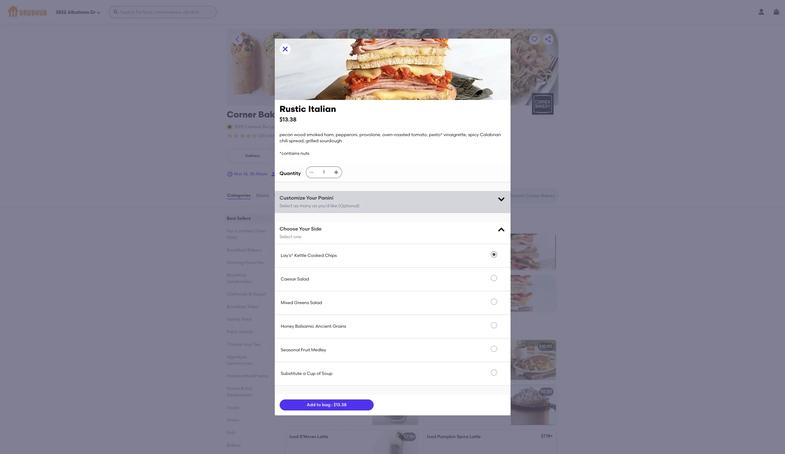 Task type: locate. For each thing, give the bounding box(es) containing it.
0 vertical spatial &
[[249, 292, 252, 297]]

breakfast bakery
[[227, 248, 262, 253]]

kids tab
[[227, 430, 270, 437]]

1 vertical spatial a
[[297, 326, 301, 334]]

1 horizontal spatial best
[[285, 215, 299, 222]]

1 vertical spatial limited
[[302, 326, 327, 334]]

10:45am
[[250, 172, 268, 177]]

0 vertical spatial select
[[280, 204, 293, 209]]

reina
[[276, 124, 287, 130]]

sandwiches inside breakfast sandwiches tab
[[227, 280, 252, 285]]

1 horizontal spatial only!
[[346, 326, 363, 334]]

select down customize
[[280, 204, 293, 209]]

iced
[[289, 435, 299, 440], [427, 435, 436, 440]]

drinks
[[227, 418, 240, 424]]

grains
[[333, 324, 346, 329]]

3 breakfast from the top
[[227, 305, 247, 310]]

1025 camino de la reina ste 3 button
[[234, 124, 299, 131]]

panini inside customize your panini select as many as you'd like (optional)
[[318, 195, 334, 201]]

garden gate scrambler (v) image
[[510, 341, 556, 381]]

bakery up favorites
[[248, 248, 262, 253]]

svg image inside nov 16, 10:45am button
[[227, 171, 233, 178]]

iced pumpkin spice latte
[[427, 435, 481, 440]]

time up whipped
[[328, 326, 344, 334]]

breakfast up morning
[[227, 248, 247, 253]]

0 vertical spatial spice
[[447, 390, 458, 395]]

1 vertical spatial choose
[[227, 343, 243, 348]]

sellers
[[300, 215, 322, 222], [237, 216, 251, 221]]

good food
[[295, 134, 314, 138]]

main navigation navigation
[[0, 0, 785, 24]]

as left you'd at top
[[312, 204, 317, 209]]

for a limited time only!
[[227, 229, 265, 241], [285, 326, 363, 334]]

sellers up ordered
[[300, 215, 322, 222]]

2 vertical spatial $13.38
[[334, 403, 347, 408]]

panini down 'handcrafted'
[[227, 387, 240, 392]]

calabrian
[[480, 132, 501, 138]]

uptown turkey avocado button
[[451, 234, 556, 271]]

green
[[489, 360, 502, 365]]

best inside tab
[[227, 216, 236, 221]]

pumpkin spice latte image
[[510, 386, 556, 426]]

1 horizontal spatial panini
[[318, 195, 334, 201]]

a down best sellers
[[234, 229, 237, 234]]

soups tab
[[227, 405, 270, 412]]

reviews
[[274, 193, 291, 198]]

2 vertical spatial bakery
[[227, 444, 241, 449]]

for left the balsamic
[[285, 326, 295, 334]]

caesar salad
[[281, 277, 309, 282]]

best up most
[[285, 215, 299, 222]]

1 horizontal spatial &
[[249, 292, 252, 297]]

your up many
[[306, 195, 317, 201]]

cup
[[307, 372, 316, 377]]

0 vertical spatial choose
[[280, 226, 298, 232]]

order right the correct
[[388, 134, 398, 138]]

select inside customize your panini select as many as you'd like (optional)
[[280, 204, 293, 209]]

1 vertical spatial $13.38
[[290, 299, 303, 305]]

save this restaurant image
[[531, 36, 538, 43]]

1 vertical spatial of
[[317, 372, 321, 377]]

for a limited time only! up medley
[[285, 326, 363, 334]]

sellers inside best sellers most ordered on grubhub
[[300, 215, 322, 222]]

a right the 'honey'
[[297, 326, 301, 334]]

for
[[227, 229, 233, 234], [285, 326, 295, 334]]

1 horizontal spatial of
[[357, 360, 361, 365]]

avocado
[[488, 251, 507, 256]]

side
[[311, 226, 322, 232]]

1 vertical spatial only!
[[346, 326, 363, 334]]

bakery down kids
[[227, 444, 241, 449]]

of inside button
[[317, 372, 321, 377]]

top
[[349, 360, 356, 365]]

0 horizontal spatial +
[[413, 435, 416, 440]]

time down best sellers tab
[[255, 229, 265, 234]]

1 breakfast from the top
[[227, 248, 247, 253]]

631 ratings
[[259, 133, 281, 139]]

for a limited time only! up breakfast bakery
[[227, 229, 265, 241]]

1 sandwiches from the top
[[227, 280, 252, 285]]

as down customize
[[294, 204, 298, 209]]

& left yogurt at the left of the page
[[249, 292, 252, 297]]

1 vertical spatial salad
[[310, 301, 322, 306]]

16,
[[244, 172, 249, 177]]

blueberry inside blueberry compote, whipped cream, fresh blueberries on top of our buttermilk pancakes
[[289, 353, 309, 359]]

& inside oatmeals & yogurt tab
[[249, 292, 252, 297]]

0 vertical spatial for
[[227, 229, 233, 234]]

bakery inside "tab"
[[248, 248, 262, 253]]

0 horizontal spatial choose
[[227, 343, 243, 348]]

panini & hot sandwiches tab
[[227, 386, 270, 399]]

iced s'mores latte image
[[372, 431, 419, 455]]

$7.18
[[541, 434, 551, 440], [404, 435, 413, 440]]

fresh inside tab
[[227, 330, 238, 335]]

subscription pass image
[[227, 125, 233, 130]]

1 as from the left
[[294, 204, 298, 209]]

spread,
[[289, 139, 305, 144]]

breakfast inside breakfast sandwiches
[[227, 273, 247, 278]]

0 horizontal spatial fresh
[[227, 330, 238, 335]]

1 horizontal spatial as
[[312, 204, 317, 209]]

reviews button
[[274, 185, 292, 207]]

0 horizontal spatial iced
[[289, 435, 299, 440]]

1 vertical spatial pancakes
[[320, 366, 340, 371]]

on down whipped
[[343, 360, 348, 365]]

2 blueberry from the top
[[289, 353, 309, 359]]

1 horizontal spatial choose
[[280, 226, 298, 232]]

1 vertical spatial fresh
[[306, 360, 317, 365]]

0 vertical spatial only!
[[227, 235, 238, 241]]

2 vertical spatial breakfast
[[227, 305, 247, 310]]

$13.38 right : on the left of the page
[[334, 403, 347, 408]]

0 vertical spatial of
[[357, 360, 361, 365]]

lay's® kettle cooked chips button
[[275, 244, 511, 268]]

0 horizontal spatial for
[[227, 229, 233, 234]]

best for best sellers most ordered on grubhub
[[285, 215, 299, 222]]

select inside choose your side select one
[[280, 235, 293, 240]]

svg image
[[113, 10, 118, 14], [97, 11, 100, 14], [282, 46, 289, 53], [334, 170, 339, 175], [227, 171, 233, 178], [497, 226, 506, 235]]

breakfast
[[227, 248, 247, 253], [227, 273, 247, 278], [227, 305, 247, 310]]

0 vertical spatial panini
[[318, 195, 334, 201]]

1 blueberry from the top
[[289, 345, 310, 350]]

panini up you'd at top
[[318, 195, 334, 201]]

pancakes up compote,
[[311, 345, 331, 350]]

fruit
[[301, 348, 310, 353]]

limited up blueberry pancakes
[[302, 326, 327, 334]]

0 horizontal spatial &
[[241, 387, 244, 392]]

your inside choose your side select one
[[299, 226, 310, 232]]

1 vertical spatial for a limited time only!
[[285, 326, 363, 334]]

1 select from the top
[[280, 204, 293, 209]]

family meal
[[227, 317, 252, 323]]

0 vertical spatial time
[[255, 229, 265, 234]]

1 horizontal spatial for a limited time only!
[[285, 326, 363, 334]]

sellers inside tab
[[237, 216, 251, 221]]

blueberry pancakes image
[[372, 341, 419, 381]]

group
[[290, 172, 302, 177]]

bakery for breakfast bakery
[[248, 248, 262, 253]]

honey balsamic ancient grains
[[281, 324, 346, 329]]

1 vertical spatial order
[[303, 172, 315, 177]]

sandwiches down signature
[[227, 362, 252, 367]]

salad right caesar
[[297, 277, 309, 282]]

start group order button
[[271, 169, 315, 180]]

honey balsamic ancient grains button
[[275, 315, 511, 339]]

choose your side select one
[[280, 226, 322, 240]]

2 vertical spatial sandwiches
[[227, 393, 252, 398]]

breakfast for breakfast sides
[[227, 305, 247, 310]]

breakfast sandwiches tab
[[227, 272, 270, 285]]

of inside blueberry compote, whipped cream, fresh blueberries on top of our buttermilk pancakes
[[357, 360, 361, 365]]

oatmeals & yogurt tab
[[227, 292, 270, 298]]

0 vertical spatial breakfast
[[227, 248, 247, 253]]

1 horizontal spatial sellers
[[300, 215, 322, 222]]

1 horizontal spatial $7.18 +
[[541, 434, 553, 440]]

0 horizontal spatial for a limited time only!
[[227, 229, 265, 241]]

your
[[306, 195, 317, 201], [299, 226, 310, 232]]

1 vertical spatial your
[[299, 226, 310, 232]]

breakfast for breakfast sandwiches
[[227, 273, 247, 278]]

fresh down family
[[227, 330, 238, 335]]

& inside the panini & hot sandwiches
[[241, 387, 244, 392]]

de
[[263, 124, 268, 130]]

mixed greens salad
[[281, 301, 322, 306]]

1 vertical spatial breakfast
[[227, 273, 247, 278]]

for down best sellers
[[227, 229, 233, 234]]

1.4
[[301, 157, 306, 161]]

0 vertical spatial your
[[306, 195, 317, 201]]

0 horizontal spatial a
[[234, 229, 237, 234]]

1 horizontal spatial iced
[[427, 435, 436, 440]]

order inside 'button'
[[303, 172, 315, 177]]

pancakes up soup at the bottom of the page
[[320, 366, 340, 371]]

two
[[253, 343, 261, 348]]

0 horizontal spatial on
[[313, 223, 319, 229]]

2 breakfast from the top
[[227, 273, 247, 278]]

1 horizontal spatial order
[[388, 134, 398, 138]]

$13.38 down caesar salad
[[290, 299, 303, 305]]

breakfast bakery tab
[[227, 247, 270, 254]]

spice
[[447, 390, 458, 395], [457, 435, 469, 440]]

631
[[259, 133, 265, 139]]

1 vertical spatial svg image
[[309, 170, 314, 175]]

0 vertical spatial blueberry
[[289, 345, 310, 350]]

uptown
[[456, 251, 472, 256]]

on right ordered
[[313, 223, 319, 229]]

1 vertical spatial bakery
[[248, 248, 262, 253]]

choose up signature
[[227, 343, 243, 348]]

0 vertical spatial salad
[[297, 277, 309, 282]]

0 horizontal spatial time
[[255, 229, 265, 234]]

2 horizontal spatial svg image
[[773, 8, 780, 16]]

greens
[[294, 301, 309, 306]]

only! up whipped
[[346, 326, 363, 334]]

Search Corner Bakery search field
[[509, 193, 556, 199]]

s'mores
[[289, 390, 306, 395], [300, 435, 316, 440]]

oven-
[[383, 132, 394, 138]]

sandwiches inside signature sandwiches "tab"
[[227, 362, 252, 367]]

add to bag : $13.38
[[307, 403, 347, 408]]

pepper,
[[427, 360, 443, 365]]

start
[[279, 172, 289, 177]]

choose inside choose your side select one
[[280, 226, 298, 232]]

2 as from the left
[[312, 204, 317, 209]]

bakery inside tab
[[227, 444, 241, 449]]

of right the cup on the bottom
[[317, 372, 321, 377]]

0 vertical spatial svg image
[[773, 8, 780, 16]]

1 horizontal spatial on
[[343, 360, 348, 365]]

of right top
[[357, 360, 361, 365]]

1 vertical spatial time
[[328, 326, 344, 334]]

1 horizontal spatial svg image
[[497, 195, 506, 204]]

0 horizontal spatial order
[[303, 172, 315, 177]]

limited down best sellers tab
[[238, 229, 254, 234]]

1025 camino de la reina ste 3
[[235, 124, 299, 130]]

select left one
[[280, 235, 293, 240]]

sourdough
[[320, 139, 342, 144]]

1 horizontal spatial salad
[[310, 301, 322, 306]]

0 vertical spatial a
[[234, 229, 237, 234]]

sellers up the for a limited time only! tab
[[237, 216, 251, 221]]

0 horizontal spatial only!
[[227, 235, 238, 241]]

soup
[[322, 372, 333, 377]]

$13.38 inside button
[[290, 299, 303, 305]]

0 horizontal spatial as
[[294, 204, 298, 209]]

eggs,
[[451, 353, 462, 359]]

0 vertical spatial bakery
[[258, 109, 288, 120]]

0 vertical spatial on
[[313, 223, 319, 229]]

& left the hot
[[241, 387, 244, 392]]

delivery
[[245, 154, 260, 158]]

best up the for a limited time only! tab
[[227, 216, 236, 221]]

select for customize your panini
[[280, 204, 293, 209]]

mi
[[307, 157, 311, 161]]

1 vertical spatial sandwiches
[[227, 362, 252, 367]]

order right group
[[303, 172, 315, 177]]

breakfast down oatmeals
[[227, 305, 247, 310]]

1 vertical spatial &
[[241, 387, 244, 392]]

food
[[306, 134, 314, 138]]

0 vertical spatial for a limited time only!
[[227, 229, 265, 241]]

bakery for corner bakery
[[258, 109, 288, 120]]

nov
[[234, 172, 243, 177]]

on time delivery
[[329, 134, 358, 138]]

0 horizontal spatial panini
[[227, 387, 240, 392]]

1 vertical spatial panini
[[227, 387, 240, 392]]

star icon image
[[227, 133, 233, 139], [233, 133, 239, 139], [239, 133, 245, 139], [245, 133, 251, 139], [251, 133, 258, 139], [251, 133, 258, 139]]

save this restaurant button
[[529, 34, 540, 45]]

your for choose
[[299, 226, 310, 232]]

cream,
[[289, 360, 305, 365]]

pickup 1.4 mi
[[300, 151, 312, 161]]

good
[[295, 134, 305, 138]]

family meal tab
[[227, 317, 270, 323]]

0 vertical spatial fresh
[[227, 330, 238, 335]]

pesto*
[[429, 132, 443, 138]]

bakery up la
[[258, 109, 288, 120]]

2 iced from the left
[[427, 435, 436, 440]]

pancakes inside blueberry compote, whipped cream, fresh blueberries on top of our buttermilk pancakes
[[320, 366, 340, 371]]

compote,
[[310, 353, 331, 359]]

choose up one
[[280, 226, 298, 232]]

as
[[294, 204, 298, 209], [312, 204, 317, 209]]

1 vertical spatial on
[[343, 360, 348, 365]]

1 horizontal spatial limited
[[302, 326, 327, 334]]

0 horizontal spatial best
[[227, 216, 236, 221]]

iced s'mores latte
[[289, 435, 329, 440]]

0 vertical spatial pumpkin
[[427, 390, 446, 395]]

0 vertical spatial sandwiches
[[227, 280, 252, 285]]

sandwiches up oatmeals
[[227, 280, 252, 285]]

on inside blueberry compote, whipped cream, fresh blueberries on top of our buttermilk pancakes
[[343, 360, 348, 365]]

$7.18 +
[[541, 434, 553, 440], [404, 435, 416, 440]]

on
[[329, 134, 335, 138]]

corner bakery logo image
[[532, 93, 554, 115]]

0 vertical spatial limited
[[238, 229, 254, 234]]

breakfast inside "tab"
[[227, 248, 247, 253]]

bakery
[[258, 109, 288, 120], [248, 248, 262, 253], [227, 444, 241, 449]]

1 iced from the left
[[289, 435, 299, 440]]

2 sandwiches from the top
[[227, 362, 252, 367]]

only! up breakfast bakery
[[227, 235, 238, 241]]

0 vertical spatial s'mores
[[289, 390, 306, 395]]

your up one
[[299, 226, 310, 232]]

salad
[[297, 277, 309, 282], [310, 301, 322, 306]]

salad right greens
[[310, 301, 322, 306]]

option group
[[227, 148, 332, 164]]

fresh up 'buttermilk'
[[306, 360, 317, 365]]

sandwiches down the hot
[[227, 393, 252, 398]]

1 vertical spatial for
[[285, 326, 295, 334]]

grubhub
[[320, 223, 338, 229]]

your inside customize your panini select as many as you'd like (optional)
[[306, 195, 317, 201]]

seasonal
[[281, 348, 300, 353]]

2 vertical spatial a
[[303, 372, 306, 377]]

2 select from the top
[[280, 235, 293, 240]]

0 horizontal spatial limited
[[238, 229, 254, 234]]

3 sandwiches from the top
[[227, 393, 252, 398]]

1 horizontal spatial $7.18
[[541, 434, 551, 440]]

onions
[[427, 366, 441, 371]]

breakfast down morning
[[227, 273, 247, 278]]

93
[[285, 133, 290, 139]]

0 horizontal spatial $7.18 +
[[404, 435, 416, 440]]

limited
[[238, 229, 254, 234], [302, 326, 327, 334]]

$13.38 up ste
[[280, 116, 297, 123]]

caret left icon image
[[234, 36, 241, 43]]

&
[[249, 292, 252, 297], [241, 387, 244, 392]]

blueberry pancakes
[[289, 345, 331, 350]]

0 vertical spatial order
[[388, 134, 398, 138]]

best inside best sellers most ordered on grubhub
[[285, 215, 299, 222]]

option group containing pickup
[[227, 148, 332, 164]]

choose inside tab
[[227, 343, 243, 348]]

s'mores latte image
[[372, 386, 419, 426]]

0 horizontal spatial sellers
[[237, 216, 251, 221]]

1 vertical spatial blueberry
[[289, 353, 309, 359]]

0 vertical spatial $13.38
[[280, 116, 297, 123]]

svg image
[[773, 8, 780, 16], [309, 170, 314, 175], [497, 195, 506, 204]]

a down 'buttermilk'
[[303, 372, 306, 377]]

quantity
[[280, 171, 301, 177]]

our
[[289, 366, 296, 371]]



Task type: describe. For each thing, give the bounding box(es) containing it.
choose for any
[[227, 343, 243, 348]]

mixed
[[281, 301, 293, 306]]

$13.38 button
[[286, 234, 446, 312]]

a inside for a limited time only!
[[234, 229, 237, 234]]

hot
[[245, 387, 253, 392]]

substitute a cup of soup button
[[275, 363, 511, 386]]

for a limited time only! tab
[[227, 228, 270, 241]]

3822
[[56, 9, 66, 15]]

categories
[[227, 193, 251, 198]]

yogurt
[[253, 292, 266, 297]]

best sellers most ordered on grubhub
[[285, 215, 338, 229]]

favorites
[[245, 260, 264, 266]]

best sellers
[[227, 216, 251, 221]]

kettle
[[295, 253, 307, 259]]

panini inside the panini & hot sandwiches
[[227, 387, 240, 392]]

for inside tab
[[227, 229, 233, 234]]

wood
[[294, 132, 306, 138]]

breakfast sandwiches
[[227, 273, 252, 285]]

choose any two tab
[[227, 342, 270, 348]]

time inside for a limited time only!
[[255, 229, 265, 234]]

italian
[[308, 104, 336, 114]]

a inside substitute a cup of soup button
[[303, 372, 306, 377]]

customize
[[280, 195, 305, 201]]

handcrafted pastas tab
[[227, 374, 270, 380]]

ratings
[[266, 133, 281, 139]]

uptown turkey avocado
[[456, 251, 507, 256]]

bakery tab
[[227, 443, 270, 449]]

blueberry compote, whipped cream, fresh blueberries on top of our buttermilk pancakes
[[289, 353, 361, 371]]

svg image inside "main navigation" navigation
[[773, 8, 780, 16]]

only! inside for a limited time only!
[[227, 235, 238, 241]]

2 vertical spatial svg image
[[497, 195, 506, 204]]

pecan
[[280, 132, 293, 138]]

1 horizontal spatial +
[[551, 434, 553, 440]]

provolone,
[[360, 132, 381, 138]]

0 vertical spatial pancakes
[[311, 345, 331, 350]]

(optional)
[[338, 204, 360, 209]]

customize your panini select as many as you'd like (optional)
[[280, 195, 360, 209]]

87
[[363, 133, 368, 139]]

morning
[[227, 260, 244, 266]]

choose for your
[[280, 226, 298, 232]]

rustic italian $13.38
[[280, 104, 336, 123]]

share icon image
[[544, 36, 552, 43]]

camino
[[245, 124, 262, 130]]

scrambled eggs, cheddar, red pepper, mushrooms, spinach, green onions
[[427, 353, 502, 371]]

caesar salad button
[[275, 268, 511, 291]]

categories button
[[227, 185, 251, 207]]

fresh salads tab
[[227, 329, 270, 336]]

1 horizontal spatial for
[[285, 326, 295, 334]]

ham,
[[324, 132, 335, 138]]

1 horizontal spatial time
[[328, 326, 344, 334]]

3822 albatross dr
[[56, 9, 96, 15]]

s'mores latte
[[289, 390, 318, 395]]

substitute
[[281, 372, 302, 377]]

on inside best sellers most ordered on grubhub
[[313, 223, 319, 229]]

iced for iced s'mores latte
[[289, 435, 299, 440]]

roasted
[[394, 132, 410, 138]]

meal
[[241, 317, 252, 323]]

about
[[256, 193, 269, 198]]

seasonal fruit medley
[[281, 348, 326, 353]]

grilled
[[306, 139, 319, 144]]

signature sandwiches tab
[[227, 354, 270, 367]]

iced for iced pumpkin spice latte
[[427, 435, 436, 440]]

select for choose your side
[[280, 235, 293, 240]]

sandwiches inside the panini & hot sandwiches
[[227, 393, 252, 398]]

vinaigrette,
[[444, 132, 467, 138]]

ancient
[[316, 324, 332, 329]]

people icon image
[[271, 171, 278, 178]]

medley
[[311, 348, 326, 353]]

chips
[[325, 253, 337, 259]]

0 horizontal spatial svg image
[[309, 170, 314, 175]]

fresh inside blueberry compote, whipped cream, fresh blueberries on top of our buttermilk pancakes
[[306, 360, 317, 365]]

tomato,
[[411, 132, 428, 138]]

dr
[[90, 9, 96, 15]]

about button
[[256, 185, 269, 207]]

nov 16, 10:45am button
[[227, 169, 268, 180]]

scrambled
[[427, 353, 450, 359]]

nuts
[[301, 151, 309, 156]]

sandwiches for signature
[[227, 362, 252, 367]]

pumpkin spice latte
[[427, 390, 471, 395]]

sellers for best sellers
[[237, 216, 251, 221]]

$5.69
[[404, 390, 415, 395]]

start group order
[[279, 172, 315, 177]]

limited inside tab
[[238, 229, 254, 234]]

signature sandwiches
[[227, 355, 252, 367]]

& for hot
[[241, 387, 244, 392]]

$10.90
[[540, 345, 552, 350]]

sandwiches for breakfast
[[227, 280, 252, 285]]

1 vertical spatial s'mores
[[300, 435, 316, 440]]

la
[[269, 124, 274, 130]]

panini & hot sandwiches
[[227, 387, 253, 398]]

blueberry for blueberry compote, whipped cream, fresh blueberries on top of our buttermilk pancakes
[[289, 353, 309, 359]]

salads
[[239, 330, 253, 335]]

0 horizontal spatial salad
[[297, 277, 309, 282]]

1 vertical spatial spice
[[457, 435, 469, 440]]

you'd
[[318, 204, 330, 209]]

90
[[319, 133, 324, 139]]

sellers for best sellers most ordered on grubhub
[[300, 215, 322, 222]]

kids
[[227, 431, 236, 436]]

many
[[300, 204, 311, 209]]

spinach,
[[471, 360, 488, 365]]

balsamic
[[295, 324, 315, 329]]

1025
[[235, 124, 244, 130]]

1 vertical spatial pumpkin
[[437, 435, 456, 440]]

pecan wood smoked ham, pepperoni, provolone, oven-roasted tomato, pesto* vinaigrette, spicy calabrian chili spread, grilled sourdough *contains nuts
[[280, 132, 502, 156]]

seasonal fruit medley button
[[275, 339, 511, 362]]

best for best sellers
[[227, 216, 236, 221]]

one
[[294, 235, 302, 240]]

best sellers tab
[[227, 216, 270, 222]]

0 horizontal spatial $7.18
[[404, 435, 413, 440]]

your for customize
[[306, 195, 317, 201]]

most
[[285, 223, 295, 229]]

oatmeals & yogurt
[[227, 292, 266, 297]]

chili
[[280, 139, 288, 144]]

:
[[332, 403, 333, 408]]

spicy
[[468, 132, 479, 138]]

choose any two
[[227, 343, 261, 348]]

1 horizontal spatial a
[[297, 326, 301, 334]]

cooked
[[308, 253, 324, 259]]

*contains
[[280, 151, 300, 156]]

add
[[307, 403, 316, 408]]

$13.38 inside rustic italian $13.38
[[280, 116, 297, 123]]

for a limited time only! inside tab
[[227, 229, 265, 241]]

smoked
[[307, 132, 323, 138]]

pickup
[[300, 151, 312, 156]]

blueberry for blueberry pancakes
[[289, 345, 310, 350]]

morning favorites tab
[[227, 260, 270, 266]]

correct
[[373, 134, 387, 138]]

whipped
[[332, 353, 352, 359]]

breakfast sides tab
[[227, 304, 270, 311]]

search icon image
[[500, 192, 508, 200]]

drinks tab
[[227, 418, 270, 424]]

Input item quantity number field
[[317, 167, 331, 178]]

& for yogurt
[[249, 292, 252, 297]]

breakfast for breakfast bakery
[[227, 248, 247, 253]]



Task type: vqa. For each thing, say whether or not it's contained in the screenshot.
the 'bakery' within Bakery tab
yes



